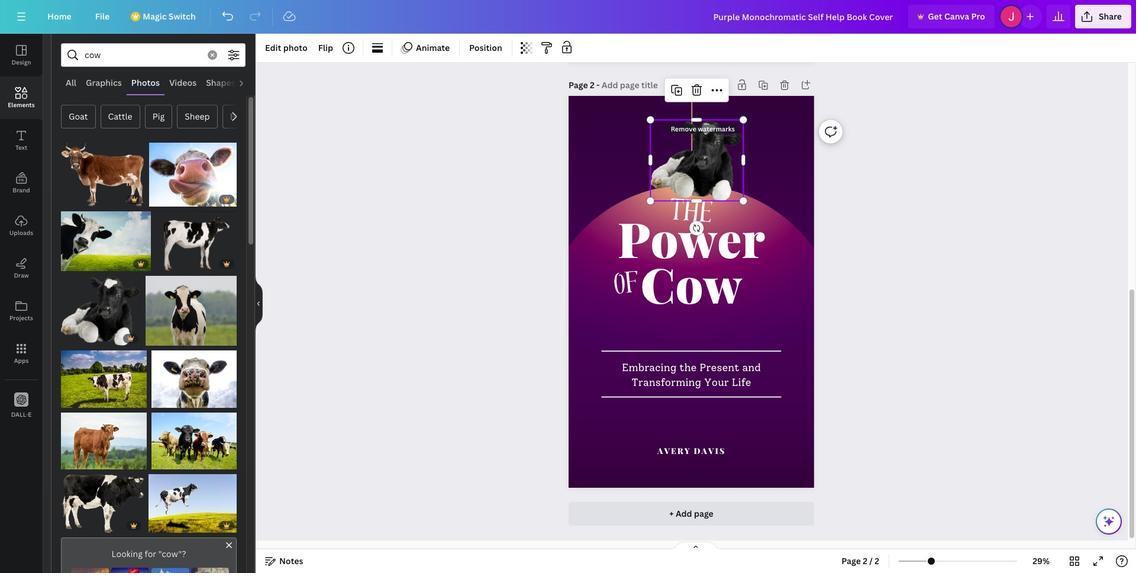 Task type: describe. For each thing, give the bounding box(es) containing it.
Search elements search field
[[85, 44, 201, 66]]

goat button
[[61, 105, 96, 129]]

design
[[12, 58, 31, 66]]

remove watermarks
[[671, 125, 735, 134]]

+ add page button
[[569, 502, 815, 526]]

calf image
[[61, 276, 141, 346]]

2 for /
[[863, 555, 868, 567]]

the inside embracing the present and transforming your life
[[680, 361, 697, 374]]

29% button
[[1023, 552, 1061, 571]]

"cow"?
[[158, 549, 186, 560]]

sheep button
[[177, 105, 218, 129]]

switch
[[169, 11, 196, 22]]

add
[[676, 508, 693, 519]]

videos button
[[165, 72, 201, 94]]

dall·e
[[11, 410, 32, 418]]

graphics button
[[81, 72, 127, 94]]

get canva pro
[[929, 11, 986, 22]]

shapes button
[[201, 72, 240, 94]]

magic switch button
[[124, 5, 205, 28]]

cows in the farm image
[[151, 412, 237, 470]]

page for page 2 / 2
[[842, 555, 861, 567]]

home
[[47, 11, 72, 22]]

main menu bar
[[0, 0, 1137, 34]]

29%
[[1033, 555, 1050, 567]]

apps
[[14, 356, 29, 365]]

notes
[[280, 555, 303, 567]]

audio button
[[240, 72, 274, 94]]

pig button
[[145, 105, 172, 129]]

notes button
[[261, 552, 308, 571]]

and
[[743, 361, 762, 374]]

canva
[[945, 11, 970, 22]]

animate
[[416, 42, 450, 53]]

edit photo button
[[261, 38, 313, 57]]

davis
[[694, 446, 726, 457]]

flip
[[318, 42, 333, 53]]

brown jersey cow (10 years old) image
[[61, 143, 144, 207]]

page 2 -
[[569, 79, 602, 91]]

page 2 / 2
[[842, 555, 880, 567]]

remove watermarks button
[[668, 125, 739, 134]]

a cow in field image
[[61, 351, 147, 408]]

cow image for holstein cow image
[[61, 212, 151, 271]]

brand
[[13, 186, 30, 194]]

dall·e button
[[0, 384, 43, 427]]

all
[[66, 77, 76, 88]]

bull
[[230, 111, 246, 122]]

page
[[695, 508, 714, 519]]

2 for -
[[590, 79, 595, 91]]

pro
[[972, 11, 986, 22]]

cattle button
[[100, 105, 140, 129]]

magic switch
[[143, 11, 196, 22]]

looking
[[112, 549, 143, 560]]

elements
[[8, 101, 35, 109]]

photo
[[283, 42, 308, 53]]

0 vertical spatial the
[[668, 188, 715, 241]]

file button
[[86, 5, 119, 28]]

videos
[[169, 77, 197, 88]]

position
[[470, 42, 503, 53]]

bull button
[[222, 105, 253, 129]]

show pages image
[[668, 541, 725, 551]]

text button
[[0, 119, 43, 162]]

remove
[[671, 125, 697, 134]]

shapes
[[206, 77, 236, 88]]

uploads button
[[0, 204, 43, 247]]

get canva pro button
[[909, 5, 995, 28]]

for
[[145, 549, 156, 560]]

all button
[[61, 72, 81, 94]]



Task type: vqa. For each thing, say whether or not it's contained in the screenshot.
Edit
yes



Task type: locate. For each thing, give the bounding box(es) containing it.
pig
[[153, 111, 165, 122]]

funny cow image
[[149, 143, 237, 207]]

flying cow image
[[149, 474, 237, 533]]

sheep
[[185, 111, 210, 122]]

1 vertical spatial untitled media image
[[61, 412, 147, 470]]

looking for "cow"?
[[112, 549, 186, 560]]

audio
[[245, 77, 269, 88]]

page inside button
[[842, 555, 861, 567]]

holstein cow image
[[156, 212, 237, 271]]

+ add page
[[670, 508, 714, 519]]

page 2 / 2 button
[[838, 552, 885, 571]]

2 left /
[[863, 555, 868, 567]]

2 right /
[[875, 555, 880, 567]]

elements button
[[0, 76, 43, 119]]

goat
[[69, 111, 88, 122]]

power
[[618, 206, 766, 270]]

the
[[668, 188, 715, 241], [680, 361, 697, 374]]

page left /
[[842, 555, 861, 567]]

page
[[569, 79, 588, 91], [842, 555, 861, 567]]

+
[[670, 508, 674, 519]]

0 vertical spatial cow image
[[61, 212, 151, 271]]

1 horizontal spatial page
[[842, 555, 861, 567]]

home link
[[38, 5, 81, 28]]

uploads
[[9, 229, 33, 237]]

transforming
[[632, 376, 702, 389]]

file
[[95, 11, 110, 22]]

avery
[[658, 446, 691, 457]]

share
[[1100, 11, 1123, 22]]

embracing the present and transforming your life
[[622, 361, 762, 389]]

page left -
[[569, 79, 588, 91]]

share button
[[1076, 5, 1132, 28]]

power cow
[[618, 206, 766, 316]]

untitled media image
[[146, 276, 237, 346], [61, 412, 147, 470]]

avery davis
[[658, 446, 726, 457]]

black and white dairy cow's head image
[[151, 351, 237, 408]]

life
[[732, 376, 752, 389]]

0 horizontal spatial page
[[569, 79, 588, 91]]

2 cow image from the top
[[61, 474, 144, 533]]

1 vertical spatial cow image
[[61, 474, 144, 533]]

cattle
[[108, 111, 132, 122]]

cow image
[[61, 212, 151, 271], [61, 474, 144, 533]]

flip button
[[314, 38, 338, 57]]

draw button
[[0, 247, 43, 290]]

text
[[15, 143, 27, 152]]

photos
[[131, 77, 160, 88]]

group
[[149, 136, 237, 207], [61, 143, 144, 207], [61, 204, 151, 271], [156, 204, 237, 271], [61, 269, 141, 346], [146, 269, 237, 346], [61, 344, 147, 408], [151, 344, 237, 408], [61, 405, 147, 470], [151, 405, 237, 470], [61, 467, 144, 533], [149, 467, 237, 533]]

design button
[[0, 34, 43, 76]]

position button
[[465, 38, 507, 57]]

page for page 2 -
[[569, 79, 588, 91]]

projects
[[9, 314, 33, 322]]

canva assistant image
[[1103, 515, 1117, 529]]

side panel tab list
[[0, 34, 43, 427]]

Page title text field
[[602, 79, 660, 91]]

animate button
[[397, 38, 455, 57]]

0 vertical spatial untitled media image
[[146, 276, 237, 346]]

0 vertical spatial page
[[569, 79, 588, 91]]

present
[[700, 361, 740, 374]]

photos button
[[127, 72, 165, 94]]

embracing
[[622, 361, 677, 374]]

draw
[[14, 271, 29, 280]]

edit photo
[[265, 42, 308, 53]]

1 horizontal spatial 2
[[863, 555, 868, 567]]

1 cow image from the top
[[61, 212, 151, 271]]

projects button
[[0, 290, 43, 332]]

hide image
[[255, 275, 263, 332]]

Design title text field
[[704, 5, 904, 28]]

apps button
[[0, 332, 43, 375]]

0 horizontal spatial 2
[[590, 79, 595, 91]]

2 left -
[[590, 79, 595, 91]]

graphics
[[86, 77, 122, 88]]

/
[[870, 555, 873, 567]]

your
[[705, 376, 730, 389]]

get
[[929, 11, 943, 22]]

cow image for flying cow image
[[61, 474, 144, 533]]

1 vertical spatial the
[[680, 361, 697, 374]]

watermarks
[[698, 125, 735, 134]]

2 horizontal spatial 2
[[875, 555, 880, 567]]

magic
[[143, 11, 167, 22]]

of
[[613, 261, 642, 312]]

1 vertical spatial page
[[842, 555, 861, 567]]

brand button
[[0, 162, 43, 204]]

cow
[[641, 251, 743, 316]]

-
[[597, 79, 600, 91]]

2
[[590, 79, 595, 91], [863, 555, 868, 567], [875, 555, 880, 567]]

edit
[[265, 42, 282, 53]]



